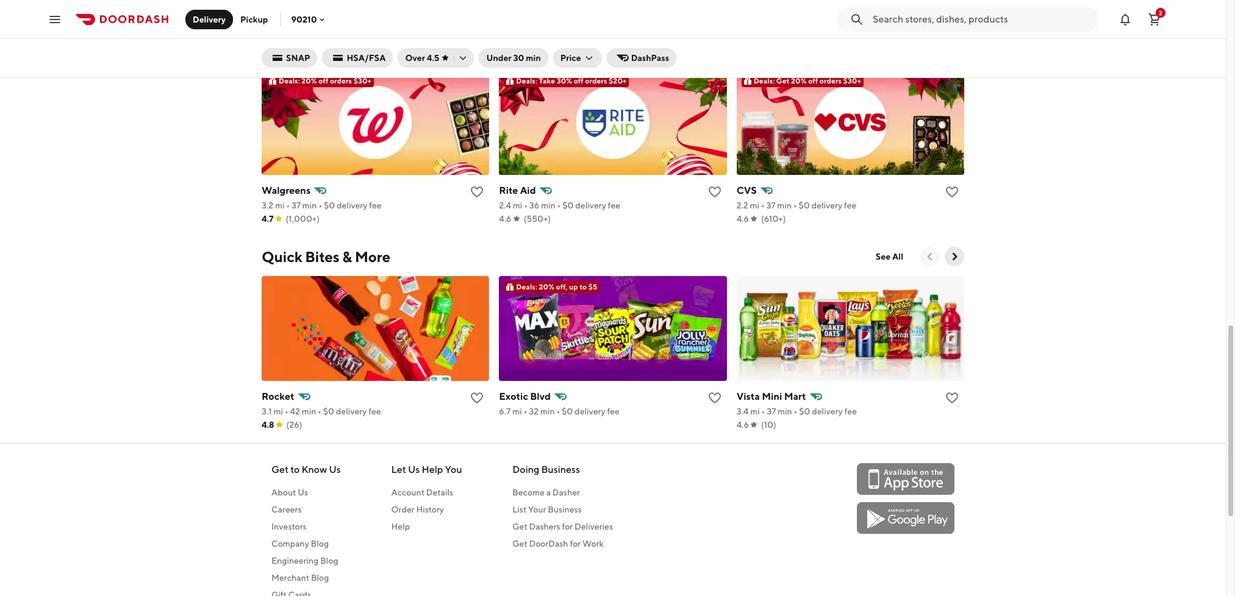Task type: locate. For each thing, give the bounding box(es) containing it.
list your business
[[513, 505, 582, 515]]

2 4.8 from the top
[[262, 420, 274, 430]]

3.1 mi • 42 min • $​0 delivery fee
[[262, 407, 381, 417]]

delivery for exotic blvd
[[575, 407, 606, 417]]

30%
[[557, 76, 572, 85]]

1 off from the left
[[319, 76, 328, 85]]

order history
[[391, 505, 444, 515]]

delivery for rocket
[[336, 407, 367, 417]]

min right the 32
[[541, 407, 555, 417]]

1 vertical spatial for
[[570, 539, 581, 549]]

notification bell image
[[1118, 12, 1133, 27]]

work
[[583, 539, 604, 549]]

0 vertical spatial blog
[[311, 539, 329, 549]]

get dashers for deliveries
[[513, 522, 613, 532]]

•
[[286, 201, 290, 210], [319, 201, 322, 210], [524, 201, 528, 210], [557, 201, 561, 210], [761, 201, 765, 210], [794, 201, 797, 210], [285, 407, 288, 417], [318, 407, 322, 417], [524, 407, 527, 417], [557, 407, 560, 417], [762, 407, 765, 417], [794, 407, 798, 417]]

$30+
[[354, 76, 372, 85], [843, 76, 861, 85]]

mi right 3.2
[[275, 201, 285, 210]]

(10)
[[761, 420, 777, 430]]

get for get doordash for work
[[513, 539, 528, 549]]

2.4
[[499, 201, 511, 210]]

• up "(10)"
[[762, 407, 765, 417]]

4.6 for cvs
[[737, 214, 749, 224]]

deals: for cvs
[[754, 76, 775, 85]]

37 for cvs
[[767, 201, 776, 210]]

(710+)
[[287, 8, 311, 18]]

1 vertical spatial to
[[291, 464, 300, 476]]

4.6 down "3.4"
[[737, 420, 749, 430]]

• up (610+)
[[761, 201, 765, 210]]

0 horizontal spatial us
[[298, 488, 308, 498]]

for for dashers
[[562, 522, 573, 532]]

quick bites & more
[[262, 248, 390, 265]]

1 horizontal spatial click to add this store to your saved list image
[[945, 185, 960, 200]]

2 horizontal spatial orders
[[820, 76, 842, 85]]

order history link
[[391, 504, 462, 516]]

min up (1,000+)
[[302, 201, 317, 210]]

37 up "(10)"
[[767, 407, 776, 417]]

mi right 6.7
[[513, 407, 522, 417]]

delivery
[[337, 201, 368, 210], [575, 201, 606, 210], [812, 201, 843, 210], [336, 407, 367, 417], [575, 407, 606, 417], [812, 407, 843, 417]]

click to add this store to your saved list image for blvd
[[708, 391, 722, 406]]

mi right 3.1 at the left
[[274, 407, 283, 417]]

pickup
[[240, 14, 268, 24]]

account details
[[391, 488, 453, 498]]

click to add this store to your saved list image
[[470, 185, 485, 200], [945, 185, 960, 200]]

blog for engineering blog
[[320, 556, 338, 566]]

1 horizontal spatial 20%
[[539, 282, 555, 292]]

• left 42 at the left bottom of page
[[285, 407, 288, 417]]

orders
[[330, 76, 352, 85], [585, 76, 607, 85], [820, 76, 842, 85]]

$​0 for rite aid
[[563, 201, 574, 210]]

us right know
[[329, 464, 341, 476]]

1 horizontal spatial help
[[422, 464, 443, 476]]

$5
[[589, 282, 598, 292]]

min for cvs
[[778, 201, 792, 210]]

0 vertical spatial business
[[541, 464, 580, 476]]

under 30 min
[[487, 53, 541, 63]]

4.6 down 2.4
[[499, 214, 512, 224]]

for up the get doordash for work link
[[562, 522, 573, 532]]

$​0
[[324, 201, 335, 210], [563, 201, 574, 210], [799, 201, 810, 210], [323, 407, 334, 417], [562, 407, 573, 417], [799, 407, 810, 417]]

2
[[1159, 9, 1163, 16]]

20% for walgreens
[[302, 76, 317, 85]]

off
[[319, 76, 328, 85], [574, 76, 584, 85], [808, 76, 818, 85]]

deals: take 30% off orders $20+
[[516, 76, 627, 85]]

quick bites & more link
[[262, 247, 390, 267]]

click to add this store to your saved list image
[[708, 185, 722, 200], [470, 391, 485, 406], [708, 391, 722, 406], [945, 391, 960, 406]]

37 up (1,000+)
[[292, 201, 301, 210]]

quick
[[262, 248, 302, 265]]

dashpass
[[631, 53, 669, 63]]

deals: for walgreens
[[279, 76, 300, 85]]

list
[[513, 505, 527, 515]]

1 vertical spatial 4.8
[[262, 420, 274, 430]]

$​0 for rocket
[[323, 407, 334, 417]]

37 up (610+)
[[767, 201, 776, 210]]

4.5
[[427, 53, 440, 63]]

next button of carousel image
[[949, 251, 961, 263]]

blog for company blog
[[311, 539, 329, 549]]

us right let
[[408, 464, 420, 476]]

(610+)
[[761, 214, 786, 224]]

get for get to know us
[[271, 464, 289, 476]]

4.6 down the 2.2
[[737, 214, 749, 224]]

min for rocket
[[302, 407, 316, 417]]

help
[[422, 464, 443, 476], [391, 522, 410, 532]]

0 vertical spatial to
[[580, 282, 587, 292]]

mi for exotic blvd
[[513, 407, 522, 417]]

32
[[529, 407, 539, 417]]

click to add this store to your saved list image for walgreens
[[470, 185, 485, 200]]

blog down engineering blog link
[[311, 574, 329, 583]]

engineering blog
[[271, 556, 338, 566]]

help left you
[[422, 464, 443, 476]]

delivery button
[[185, 9, 233, 29]]

blog inside "link"
[[311, 539, 329, 549]]

1 vertical spatial blog
[[320, 556, 338, 566]]

business up become a dasher link
[[541, 464, 580, 476]]

over 4.5 button
[[398, 48, 474, 68]]

blog
[[311, 539, 329, 549], [320, 556, 338, 566], [311, 574, 329, 583]]

off,
[[556, 282, 568, 292]]

under 30 min button
[[479, 48, 548, 68]]

get the essentials
[[262, 42, 384, 59]]

off for cvs
[[808, 76, 818, 85]]

exotic blvd
[[499, 391, 551, 403]]

3 items, open order cart image
[[1148, 12, 1162, 27]]

42
[[290, 407, 300, 417]]

1 click to add this store to your saved list image from the left
[[470, 185, 485, 200]]

delivery for rite aid
[[575, 201, 606, 210]]

mi
[[275, 201, 285, 210], [513, 201, 522, 210], [750, 201, 760, 210], [274, 407, 283, 417], [513, 407, 522, 417], [751, 407, 760, 417]]

engineering
[[271, 556, 319, 566]]

take
[[539, 76, 555, 85]]

deliveries
[[575, 522, 613, 532]]

2 off from the left
[[574, 76, 584, 85]]

0 horizontal spatial orders
[[330, 76, 352, 85]]

mi right "3.4"
[[751, 407, 760, 417]]

0 horizontal spatial to
[[291, 464, 300, 476]]

walgreens
[[262, 185, 311, 196]]

get dashers for deliveries link
[[513, 521, 613, 533]]

mi for vista mini mart
[[751, 407, 760, 417]]

dashers
[[529, 522, 561, 532]]

for left work
[[570, 539, 581, 549]]

mi for rite aid
[[513, 201, 522, 210]]

3.1
[[262, 407, 272, 417]]

us
[[329, 464, 341, 476], [408, 464, 420, 476], [298, 488, 308, 498]]

1 horizontal spatial off
[[574, 76, 584, 85]]

0 horizontal spatial $30+
[[354, 76, 372, 85]]

become
[[513, 488, 545, 498]]

2 orders from the left
[[585, 76, 607, 85]]

min right 42 at the left bottom of page
[[302, 407, 316, 417]]

blog down company blog "link"
[[320, 556, 338, 566]]

• down walgreens on the left top of page
[[286, 201, 290, 210]]

deals: for exotic blvd
[[516, 282, 537, 292]]

help link
[[391, 521, 462, 533]]

3 off from the left
[[808, 76, 818, 85]]

min right 36
[[541, 201, 556, 210]]

4.6
[[499, 214, 512, 224], [737, 214, 749, 224], [737, 420, 749, 430]]

previous button of carousel image
[[924, 251, 937, 263]]

you
[[445, 464, 462, 476]]

0 horizontal spatial click to add this store to your saved list image
[[470, 185, 485, 200]]

37
[[292, 201, 301, 210], [767, 201, 776, 210], [767, 407, 776, 417]]

merchant blog
[[271, 574, 329, 583]]

min for rite aid
[[541, 201, 556, 210]]

1 horizontal spatial $30+
[[843, 76, 861, 85]]

help down the order
[[391, 522, 410, 532]]

2.4 mi • 36 min • $​0 delivery fee
[[499, 201, 621, 210]]

2 vertical spatial blog
[[311, 574, 329, 583]]

aid
[[520, 185, 536, 196]]

snap
[[286, 53, 310, 63]]

min inside "button"
[[526, 53, 541, 63]]

min down mart
[[778, 407, 792, 417]]

see all link
[[869, 247, 911, 267]]

to left know
[[291, 464, 300, 476]]

2 horizontal spatial us
[[408, 464, 420, 476]]

min right the 30
[[526, 53, 541, 63]]

36
[[529, 201, 540, 210]]

to right up
[[580, 282, 587, 292]]

mini
[[762, 391, 782, 403]]

min
[[526, 53, 541, 63], [302, 201, 317, 210], [541, 201, 556, 210], [778, 201, 792, 210], [302, 407, 316, 417], [541, 407, 555, 417], [778, 407, 792, 417]]

$​0 for cvs
[[799, 201, 810, 210]]

• right 36
[[557, 201, 561, 210]]

2 click to add this store to your saved list image from the left
[[945, 185, 960, 200]]

3.2
[[262, 201, 273, 210]]

4.8 left (710+)
[[262, 8, 274, 18]]

dasher
[[553, 488, 580, 498]]

3 orders from the left
[[820, 76, 842, 85]]

fee
[[369, 201, 382, 210], [608, 201, 621, 210], [844, 201, 857, 210], [369, 407, 381, 417], [607, 407, 620, 417], [845, 407, 857, 417]]

6.7 mi • 32 min • $​0 delivery fee
[[499, 407, 620, 417]]

1 horizontal spatial orders
[[585, 76, 607, 85]]

min up (610+)
[[778, 201, 792, 210]]

order
[[391, 505, 415, 515]]

company blog link
[[271, 538, 341, 550]]

0 horizontal spatial help
[[391, 522, 410, 532]]

• right the 32
[[557, 407, 560, 417]]

4.8 down 3.1 at the left
[[262, 420, 274, 430]]

1 vertical spatial help
[[391, 522, 410, 532]]

37 for walgreens
[[292, 201, 301, 210]]

mi right the 2.2
[[750, 201, 760, 210]]

0 horizontal spatial 20%
[[302, 76, 317, 85]]

2 horizontal spatial off
[[808, 76, 818, 85]]

blog up engineering blog link
[[311, 539, 329, 549]]

• left the 32
[[524, 407, 527, 417]]

under
[[487, 53, 512, 63]]

1 4.8 from the top
[[262, 8, 274, 18]]

4.6 for rite aid
[[499, 214, 512, 224]]

list your business link
[[513, 504, 613, 516]]

3.4
[[737, 407, 749, 417]]

0 horizontal spatial off
[[319, 76, 328, 85]]

0 vertical spatial for
[[562, 522, 573, 532]]

business down dasher
[[548, 505, 582, 515]]

20%
[[302, 76, 317, 85], [791, 76, 807, 85], [539, 282, 555, 292]]

0 vertical spatial 4.8
[[262, 8, 274, 18]]

open menu image
[[48, 12, 62, 27]]

get to know us
[[271, 464, 341, 476]]

$​0 for exotic blvd
[[562, 407, 573, 417]]

us up the careers link
[[298, 488, 308, 498]]

mi right 2.4
[[513, 201, 522, 210]]

deals:
[[279, 76, 300, 85], [516, 76, 537, 85], [754, 76, 775, 85], [516, 282, 537, 292]]

1 horizontal spatial to
[[580, 282, 587, 292]]

deals: 20% off orders $30+
[[279, 76, 372, 85]]



Task type: describe. For each thing, give the bounding box(es) containing it.
fee for cvs
[[844, 201, 857, 210]]

exotic
[[499, 391, 528, 403]]

2.2
[[737, 201, 748, 210]]

merchant
[[271, 574, 309, 583]]

click to add this store to your saved list image for mini
[[945, 391, 960, 406]]

fee for rite aid
[[608, 201, 621, 210]]

price button
[[553, 48, 602, 68]]

1 orders from the left
[[330, 76, 352, 85]]

4.6 for vista mini mart
[[737, 420, 749, 430]]

vista
[[737, 391, 760, 403]]

hsa/fsa button
[[322, 48, 393, 68]]

fee for rocket
[[369, 407, 381, 417]]

us for let us help you
[[408, 464, 420, 476]]

fee for exotic blvd
[[607, 407, 620, 417]]

delivery for cvs
[[812, 201, 843, 210]]

the
[[290, 42, 313, 59]]

20% for exotic blvd
[[539, 282, 555, 292]]

click to add this store to your saved list image for cvs
[[945, 185, 960, 200]]

orders for cvs
[[820, 76, 842, 85]]

all
[[893, 252, 904, 262]]

company blog
[[271, 539, 329, 549]]

&
[[342, 248, 352, 265]]

us for about us
[[298, 488, 308, 498]]

deals: for rite aid
[[516, 76, 537, 85]]

30
[[513, 53, 524, 63]]

mi for walgreens
[[275, 201, 285, 210]]

orders for rite aid
[[585, 76, 607, 85]]

2.2 mi • 37 min • $​0 delivery fee
[[737, 201, 857, 210]]

rite aid
[[499, 185, 536, 196]]

essentials
[[316, 42, 384, 59]]

up
[[569, 282, 578, 292]]

2 horizontal spatial 20%
[[791, 76, 807, 85]]

deals: get 20% off orders $30+
[[754, 76, 861, 85]]

get the essentials link
[[262, 41, 384, 60]]

merchant blog link
[[271, 572, 341, 584]]

doing
[[513, 464, 539, 476]]

over 4.5
[[405, 53, 440, 63]]

• left 36
[[524, 201, 528, 210]]

(550+)
[[524, 214, 551, 224]]

click to add this store to your saved list image for aid
[[708, 185, 722, 200]]

see
[[876, 252, 891, 262]]

careers
[[271, 505, 302, 515]]

6.7
[[499, 407, 511, 417]]

2 $30+ from the left
[[843, 76, 861, 85]]

1 vertical spatial business
[[548, 505, 582, 515]]

account details link
[[391, 487, 462, 499]]

delivery for walgreens
[[337, 201, 368, 210]]

4.8 for (710+)
[[262, 8, 274, 18]]

investors
[[271, 522, 307, 532]]

• up (1,000+)
[[319, 201, 322, 210]]

hsa/fsa
[[347, 53, 386, 63]]

doordash
[[529, 539, 568, 549]]

1 horizontal spatial us
[[329, 464, 341, 476]]

rite
[[499, 185, 518, 196]]

$​0 for vista mini mart
[[799, 407, 810, 417]]

see all
[[876, 252, 904, 262]]

$​0 for walgreens
[[324, 201, 335, 210]]

careers link
[[271, 504, 341, 516]]

min for walgreens
[[302, 201, 317, 210]]

mi for cvs
[[750, 201, 760, 210]]

off for rite aid
[[574, 76, 584, 85]]

min for vista mini mart
[[778, 407, 792, 417]]

over
[[405, 53, 425, 63]]

let
[[391, 464, 406, 476]]

3.4 mi • 37 min • $​0 delivery fee
[[737, 407, 857, 417]]

• right the 2.2
[[794, 201, 797, 210]]

details
[[426, 488, 453, 498]]

pickup button
[[233, 9, 275, 29]]

Store search: begin typing to search for stores available on DoorDash text field
[[873, 13, 1091, 26]]

your
[[528, 505, 546, 515]]

about us link
[[271, 487, 341, 499]]

1 $30+ from the left
[[354, 76, 372, 85]]

blvd
[[530, 391, 551, 403]]

90210 button
[[291, 14, 327, 24]]

company
[[271, 539, 309, 549]]

4.8 for (26)
[[262, 420, 274, 430]]

delivery for vista mini mart
[[812, 407, 843, 417]]

get doordash for work link
[[513, 538, 613, 550]]

price
[[561, 53, 581, 63]]

more
[[355, 248, 390, 265]]

0 vertical spatial help
[[422, 464, 443, 476]]

• down mart
[[794, 407, 798, 417]]

(1,000+)
[[286, 214, 320, 224]]

• right 42 at the left bottom of page
[[318, 407, 322, 417]]

investors link
[[271, 521, 341, 533]]

dashpass button
[[607, 48, 677, 68]]

get for get dashers for deliveries
[[513, 522, 528, 532]]

doing business
[[513, 464, 580, 476]]

become a dasher link
[[513, 487, 613, 499]]

for for doordash
[[570, 539, 581, 549]]

4.7
[[262, 214, 274, 224]]

snap button
[[262, 48, 318, 68]]

let us help you
[[391, 464, 462, 476]]

cvs
[[737, 185, 757, 196]]

fee for vista mini mart
[[845, 407, 857, 417]]

min for exotic blvd
[[541, 407, 555, 417]]

blog for merchant blog
[[311, 574, 329, 583]]

account
[[391, 488, 425, 498]]

vista mini mart
[[737, 391, 806, 403]]

(26)
[[287, 420, 302, 430]]

about us
[[271, 488, 308, 498]]

37 for vista mini mart
[[767, 407, 776, 417]]

fee for walgreens
[[369, 201, 382, 210]]

deals: 20% off, up to $5
[[516, 282, 598, 292]]

get for get the essentials
[[262, 42, 288, 59]]

bites
[[305, 248, 340, 265]]

rocket
[[262, 391, 294, 403]]

mi for rocket
[[274, 407, 283, 417]]

know
[[302, 464, 327, 476]]

mart
[[784, 391, 806, 403]]

a
[[546, 488, 551, 498]]



Task type: vqa. For each thing, say whether or not it's contained in the screenshot.


